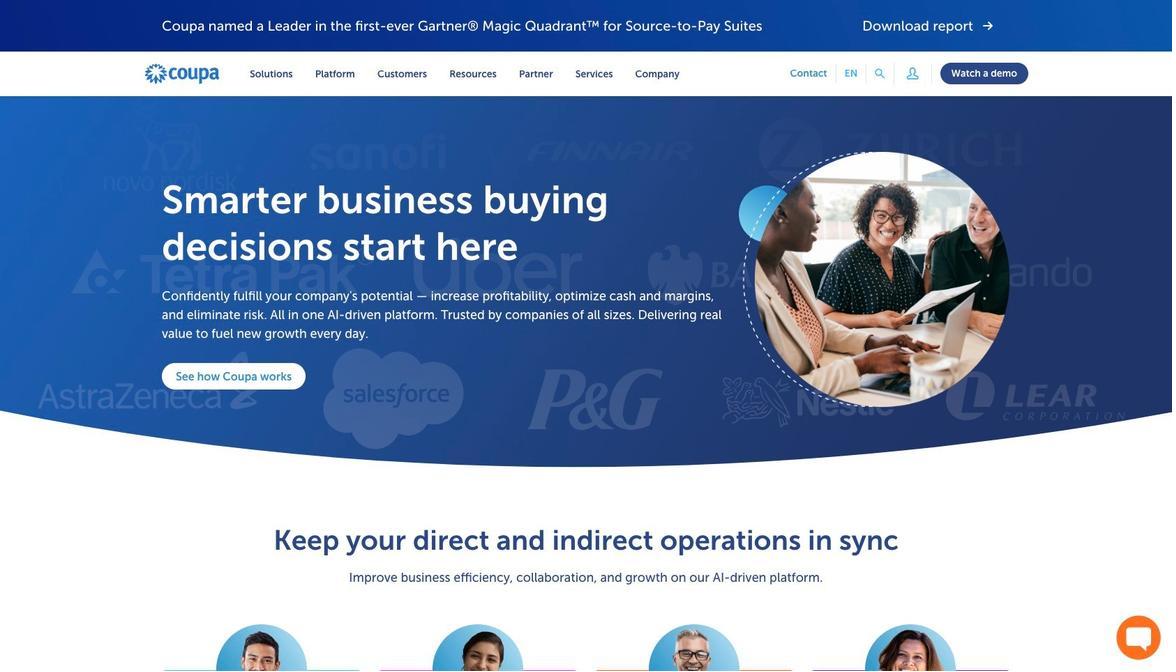 Task type: describe. For each thing, give the bounding box(es) containing it.
home image
[[144, 63, 220, 85]]

1 headshot of staff member image from the left
[[433, 625, 523, 672]]

3 headshot of staff member image from the left
[[865, 625, 956, 672]]

mag glass image
[[875, 69, 885, 79]]



Task type: locate. For each thing, give the bounding box(es) containing it.
staff members talking image
[[739, 152, 1010, 407]]

headshot staff member image
[[216, 625, 307, 672]]

2 horizontal spatial headshot of staff member image
[[865, 625, 956, 672]]

1 horizontal spatial headshot of staff member image
[[649, 625, 740, 672]]

headshot of staff member image
[[433, 625, 523, 672], [649, 625, 740, 672], [865, 625, 956, 672]]

platform_user_centric image
[[903, 63, 923, 83]]

0 horizontal spatial headshot of staff member image
[[433, 625, 523, 672]]

2 headshot of staff member image from the left
[[649, 625, 740, 672]]



